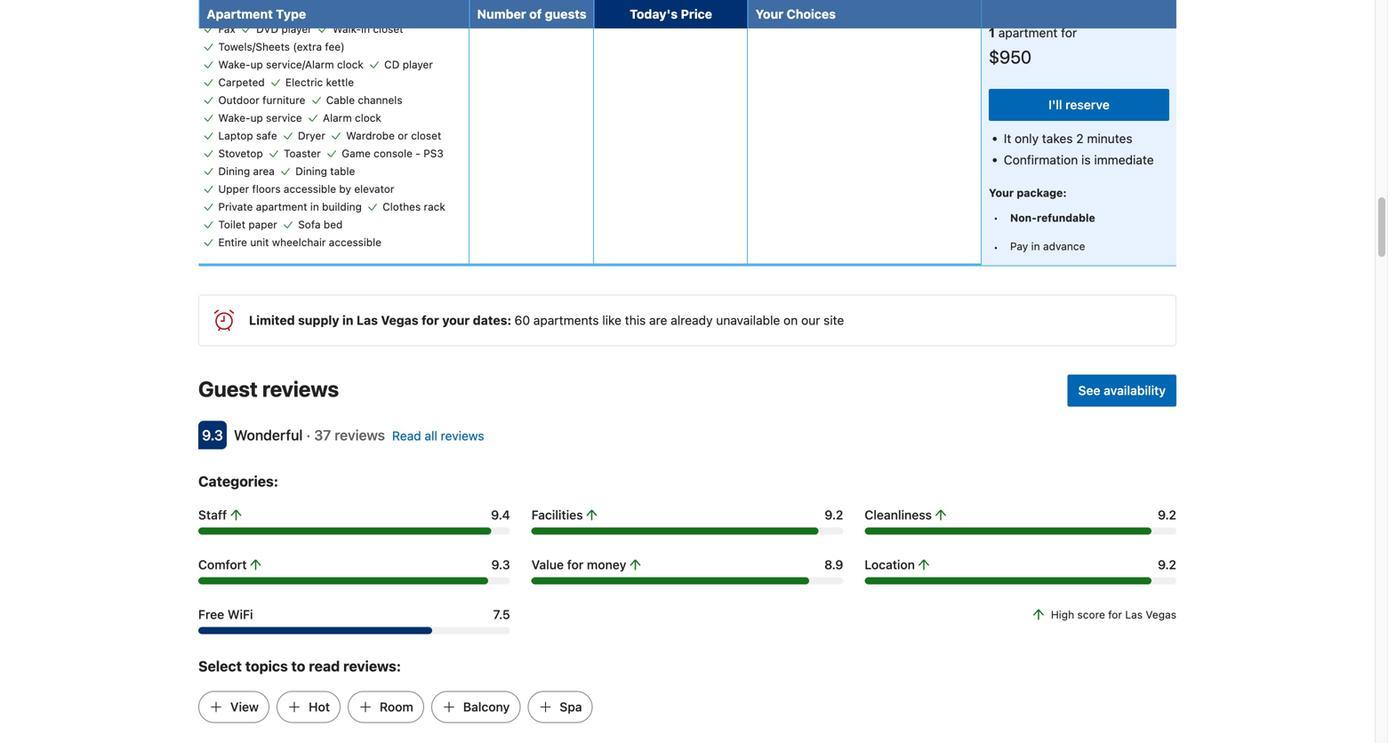 Task type: locate. For each thing, give the bounding box(es) containing it.
1 vertical spatial •
[[994, 241, 999, 254]]

vegas for for
[[1146, 609, 1177, 621]]

1 vertical spatial 9.3
[[492, 558, 510, 572]]

1 • from the top
[[994, 212, 999, 224]]

i'll reserve button
[[989, 89, 1170, 121]]

9.2 for cleanliness
[[1159, 508, 1177, 523]]

location 9.2 meter
[[865, 578, 1177, 585]]

guest up dvd player on the top left of the page
[[297, 5, 326, 17]]

0 horizontal spatial vegas
[[381, 313, 419, 328]]

refundable
[[1038, 212, 1096, 224]]

las right score
[[1126, 609, 1143, 621]]

closet up ps3
[[411, 129, 442, 142]]

up down outdoor furniture
[[251, 112, 263, 124]]

dining up upper
[[218, 165, 250, 177]]

0 vertical spatial las
[[357, 313, 378, 328]]

private apartment in building
[[218, 201, 362, 213]]

for
[[1062, 25, 1078, 40], [422, 313, 439, 328], [567, 558, 584, 572], [1109, 609, 1123, 621]]

clock up the kettle
[[337, 58, 364, 71]]

closet up cd
[[373, 23, 404, 35]]

it
[[1004, 131, 1012, 146]]

0 vertical spatial up
[[251, 58, 263, 71]]

1 vertical spatial closet
[[411, 129, 442, 142]]

your
[[756, 7, 784, 21], [989, 186, 1015, 199]]

unit
[[250, 236, 269, 249]]

money
[[587, 558, 627, 572]]

cd player
[[385, 58, 433, 71]]

0 vertical spatial your
[[756, 7, 784, 21]]

console
[[374, 147, 413, 160]]

up down towels/sheets
[[251, 58, 263, 71]]

dvd
[[256, 23, 279, 35]]

today's price
[[630, 7, 713, 21]]

for up i'll reserve
[[1062, 25, 1078, 40]]

dining
[[218, 165, 250, 177], [296, 165, 327, 177]]

0 vertical spatial vegas
[[381, 313, 419, 328]]

0 horizontal spatial dining
[[218, 165, 250, 177]]

1 dining from the left
[[218, 165, 250, 177]]

apartment down floors
[[256, 201, 308, 213]]

vegas right score
[[1146, 609, 1177, 621]]

wardrobe or closet
[[346, 129, 442, 142]]

0 horizontal spatial 9.3
[[202, 427, 223, 444]]

wifi
[[228, 608, 253, 622]]

is
[[1082, 153, 1091, 167]]

9.3
[[202, 427, 223, 444], [492, 558, 510, 572]]

9.2
[[825, 508, 844, 523], [1159, 508, 1177, 523], [1159, 558, 1177, 572]]

takes
[[1043, 131, 1074, 146]]

wake-up service/alarm clock
[[218, 58, 364, 71]]

1 horizontal spatial apartment
[[999, 25, 1058, 40]]

area
[[253, 165, 275, 177]]

toilet paper
[[218, 218, 277, 231]]

apartment up the $950 on the top right
[[999, 25, 1058, 40]]

1 up from the top
[[251, 58, 263, 71]]

apartment inside 1 apartment for $950
[[999, 25, 1058, 40]]

• left non-
[[994, 212, 999, 224]]

2 up from the top
[[251, 112, 263, 124]]

0 vertical spatial player
[[282, 23, 312, 35]]

0 vertical spatial 9.3
[[202, 427, 223, 444]]

towels/sheets
[[218, 40, 290, 53]]

0 horizontal spatial apartment
[[256, 201, 308, 213]]

fee)
[[325, 40, 345, 53]]

alarm
[[323, 112, 352, 124]]

high score for las vegas
[[1052, 609, 1177, 621]]

bed
[[324, 218, 343, 231]]

-
[[416, 147, 421, 160]]

in right supply
[[343, 313, 354, 328]]

kettle
[[326, 76, 354, 88]]

1 horizontal spatial las
[[1126, 609, 1143, 621]]

upper floors accessible by elevator
[[218, 183, 395, 195]]

outdoor
[[218, 94, 260, 106]]

kitchenette
[[218, 5, 276, 17]]

las right supply
[[357, 313, 378, 328]]

dining for dining area
[[218, 165, 250, 177]]

dining for dining table
[[296, 165, 327, 177]]

2 wake- from the top
[[218, 112, 251, 124]]

safe
[[256, 129, 277, 142]]

clock up wardrobe
[[355, 112, 382, 124]]

player down type
[[282, 23, 312, 35]]

wake- for wake-up service/alarm clock
[[218, 58, 251, 71]]

accessible down dining table
[[284, 183, 336, 195]]

37
[[314, 427, 331, 444]]

0 vertical spatial closet
[[373, 23, 404, 35]]

guest for guest bathroom
[[297, 5, 326, 17]]

for inside 1 apartment for $950
[[1062, 25, 1078, 40]]

review categories element
[[198, 471, 279, 492]]

wake-up service
[[218, 112, 302, 124]]

dining table
[[296, 165, 355, 177]]

number
[[477, 7, 527, 21]]

1 horizontal spatial dining
[[296, 165, 327, 177]]

9.3 left value
[[492, 558, 510, 572]]

0 vertical spatial apartment
[[999, 25, 1058, 40]]

1 vertical spatial player
[[403, 58, 433, 71]]

1 horizontal spatial player
[[403, 58, 433, 71]]

apartment
[[999, 25, 1058, 40], [256, 201, 308, 213]]

your left choices at top right
[[756, 7, 784, 21]]

1 horizontal spatial closet
[[411, 129, 442, 142]]

balcony
[[463, 700, 510, 715]]

1 vertical spatial guest
[[198, 377, 258, 402]]

wardrobe
[[346, 129, 395, 142]]

0 horizontal spatial your
[[756, 7, 784, 21]]

vegas left your
[[381, 313, 419, 328]]

building
[[322, 201, 362, 213]]

0 horizontal spatial las
[[357, 313, 378, 328]]

player right cd
[[403, 58, 433, 71]]

your up non-
[[989, 186, 1015, 199]]

reviews up ·
[[262, 377, 339, 402]]

1 vertical spatial vegas
[[1146, 609, 1177, 621]]

accessible
[[284, 183, 336, 195], [329, 236, 382, 249]]

• for pay in advance
[[994, 241, 999, 254]]

accessible down bed
[[329, 236, 382, 249]]

cable
[[326, 94, 355, 106]]

wake- up the laptop
[[218, 112, 251, 124]]

entire
[[218, 236, 247, 249]]

0 vertical spatial wake-
[[218, 58, 251, 71]]

dining up upper floors accessible by elevator
[[296, 165, 327, 177]]

1 horizontal spatial vegas
[[1146, 609, 1177, 621]]

1 vertical spatial accessible
[[329, 236, 382, 249]]

$950
[[989, 46, 1032, 67]]

alarm clock
[[323, 112, 382, 124]]

2 dining from the left
[[296, 165, 327, 177]]

today's
[[630, 7, 678, 21]]

sofa bed
[[298, 218, 343, 231]]

0 horizontal spatial guest
[[198, 377, 258, 402]]

cable channels
[[326, 94, 403, 106]]

read
[[392, 429, 421, 443]]

in right "pay"
[[1032, 240, 1041, 253]]

0 vertical spatial •
[[994, 212, 999, 224]]

0 vertical spatial guest
[[297, 5, 326, 17]]

1 vertical spatial up
[[251, 112, 263, 124]]

apartment for building
[[256, 201, 308, 213]]

game console - ps3
[[342, 147, 444, 160]]

laptop safe
[[218, 129, 277, 142]]

reviews right "all"
[[441, 429, 485, 443]]

reviews:
[[343, 658, 401, 675]]

0 horizontal spatial player
[[282, 23, 312, 35]]

2 • from the top
[[994, 241, 999, 254]]

up
[[251, 58, 263, 71], [251, 112, 263, 124]]

carpeted
[[218, 76, 265, 88]]

1 vertical spatial your
[[989, 186, 1015, 199]]

9.3 inside scored 9.3 element
[[202, 427, 223, 444]]

• left "pay"
[[994, 241, 999, 254]]

toilet
[[218, 218, 246, 231]]

las
[[357, 313, 378, 328], [1126, 609, 1143, 621]]

wonderful · 37 reviews
[[234, 427, 385, 444]]

guest for guest reviews
[[198, 377, 258, 402]]

comfort
[[198, 558, 247, 572]]

9.3 up categories:
[[202, 427, 223, 444]]

guest up scored 9.3 element
[[198, 377, 258, 402]]

wake-
[[218, 58, 251, 71], [218, 112, 251, 124]]

unavailable
[[717, 313, 781, 328]]

site
[[824, 313, 845, 328]]

0 vertical spatial clock
[[337, 58, 364, 71]]

wake- up carpeted
[[218, 58, 251, 71]]

it only takes 2 minutes confirmation is immediate
[[1004, 131, 1155, 167]]

guest reviews
[[198, 377, 339, 402]]

1 vertical spatial wake-
[[218, 112, 251, 124]]

vegas
[[381, 313, 419, 328], [1146, 609, 1177, 621]]

1 horizontal spatial your
[[989, 186, 1015, 199]]

1 vertical spatial las
[[1126, 609, 1143, 621]]

•
[[994, 212, 999, 224], [994, 241, 999, 254]]

paper
[[249, 218, 277, 231]]

1 horizontal spatial guest
[[297, 5, 326, 17]]

by
[[339, 183, 351, 195]]

0 horizontal spatial closet
[[373, 23, 404, 35]]

1 wake- from the top
[[218, 58, 251, 71]]

for right score
[[1109, 609, 1123, 621]]

1 vertical spatial apartment
[[256, 201, 308, 213]]



Task type: describe. For each thing, give the bounding box(es) containing it.
spa
[[560, 700, 582, 715]]

scored 9.3 element
[[198, 421, 227, 450]]

0 vertical spatial accessible
[[284, 183, 336, 195]]

• for non-refundable
[[994, 212, 999, 224]]

guest bathroom
[[297, 5, 377, 17]]

i'll reserve
[[1049, 97, 1110, 112]]

staff
[[198, 508, 227, 523]]

game
[[342, 147, 371, 160]]

service
[[266, 112, 302, 124]]

walk-
[[333, 23, 361, 35]]

number of guests
[[477, 7, 587, 21]]

value
[[532, 558, 564, 572]]

in down bathroom
[[361, 23, 370, 35]]

advance
[[1044, 240, 1086, 253]]

floors
[[252, 183, 281, 195]]

up for service
[[251, 112, 263, 124]]

this
[[625, 313, 646, 328]]

clothes
[[383, 201, 421, 213]]

pay
[[1011, 240, 1029, 253]]

private
[[218, 201, 253, 213]]

channels
[[358, 94, 403, 106]]

service/alarm
[[266, 58, 334, 71]]

value for money 8.9 meter
[[532, 578, 844, 585]]

availability
[[1104, 383, 1167, 398]]

read all reviews
[[392, 429, 485, 443]]

guest reviews element
[[198, 375, 1061, 403]]

our
[[802, 313, 821, 328]]

type
[[276, 7, 306, 21]]

(extra
[[293, 40, 322, 53]]

cleanliness 9.2 meter
[[865, 528, 1177, 535]]

ps3
[[424, 147, 444, 160]]

in up sofa
[[310, 201, 319, 213]]

free wifi 7.5 meter
[[198, 628, 510, 635]]

outdoor furniture
[[218, 94, 306, 106]]

9.2 for facilities
[[825, 508, 844, 523]]

8.9
[[825, 558, 844, 572]]

immediate
[[1095, 153, 1155, 167]]

comfort 9.3 meter
[[198, 578, 510, 585]]

free
[[198, 608, 224, 622]]

to
[[291, 658, 306, 675]]

apartment type
[[207, 7, 306, 21]]

for right value
[[567, 558, 584, 572]]

closet for walk-in closet
[[373, 23, 404, 35]]

your package:
[[989, 186, 1068, 199]]

las for for
[[1126, 609, 1143, 621]]

2
[[1077, 131, 1084, 146]]

1 vertical spatial clock
[[355, 112, 382, 124]]

reviews inside guest reviews element
[[262, 377, 339, 402]]

of
[[530, 7, 542, 21]]

closet for wardrobe or closet
[[411, 129, 442, 142]]

non-
[[1011, 212, 1038, 224]]

confirmation
[[1004, 153, 1079, 167]]

facilities 9.2 meter
[[532, 528, 844, 535]]

elevator
[[354, 183, 395, 195]]

upper
[[218, 183, 249, 195]]

reviews right 37
[[335, 427, 385, 444]]

dvd player
[[256, 23, 312, 35]]

player for dvd player
[[282, 23, 312, 35]]

your
[[442, 313, 470, 328]]

rated wonderful element
[[234, 427, 303, 444]]

or
[[398, 129, 408, 142]]

1 horizontal spatial 9.3
[[492, 558, 510, 572]]

all
[[425, 429, 438, 443]]

are
[[650, 313, 668, 328]]

up for service/alarm
[[251, 58, 263, 71]]

select topics to read reviews:
[[198, 658, 401, 675]]

your for your package:
[[989, 186, 1015, 199]]

player for cd player
[[403, 58, 433, 71]]

free wifi
[[198, 608, 253, 622]]

1
[[989, 25, 996, 40]]

your for your choices
[[756, 7, 784, 21]]

view
[[230, 700, 259, 715]]

score
[[1078, 609, 1106, 621]]

table
[[330, 165, 355, 177]]

rack
[[424, 201, 446, 213]]

laptop
[[218, 129, 253, 142]]

for left your
[[422, 313, 439, 328]]

apartments
[[534, 313, 599, 328]]

wonderful
[[234, 427, 303, 444]]

vegas for in
[[381, 313, 419, 328]]

dining area
[[218, 165, 275, 177]]

dates:
[[473, 313, 512, 328]]

·
[[307, 427, 311, 444]]

clothes rack
[[383, 201, 446, 213]]

limited
[[249, 313, 295, 328]]

stovetop
[[218, 147, 263, 160]]

see availability
[[1079, 383, 1167, 398]]

staff 9.4 meter
[[198, 528, 510, 535]]

select
[[198, 658, 242, 675]]

towels/sheets (extra fee)
[[218, 40, 345, 53]]

sofa
[[298, 218, 321, 231]]

toaster
[[284, 147, 321, 160]]

9.2 for location
[[1159, 558, 1177, 572]]

guests
[[545, 7, 587, 21]]

already
[[671, 313, 713, 328]]

non-refundable
[[1011, 212, 1096, 224]]

fax
[[218, 23, 236, 35]]

furniture
[[263, 94, 306, 106]]

apartment
[[207, 7, 273, 21]]

wake- for wake-up service
[[218, 112, 251, 124]]

entire unit wheelchair accessible
[[218, 236, 382, 249]]

hot
[[309, 700, 330, 715]]

on
[[784, 313, 798, 328]]

las for in
[[357, 313, 378, 328]]

apartment for $950
[[999, 25, 1058, 40]]

9.4
[[491, 508, 510, 523]]

walk-in closet
[[333, 23, 404, 35]]

facilities
[[532, 508, 583, 523]]

choices
[[787, 7, 836, 21]]

limited supply in las vegas for your dates: 60 apartments like this are already unavailable on our site
[[249, 313, 845, 328]]

like
[[603, 313, 622, 328]]

read
[[309, 658, 340, 675]]

7.5
[[494, 608, 510, 622]]



Task type: vqa. For each thing, say whether or not it's contained in the screenshot.


